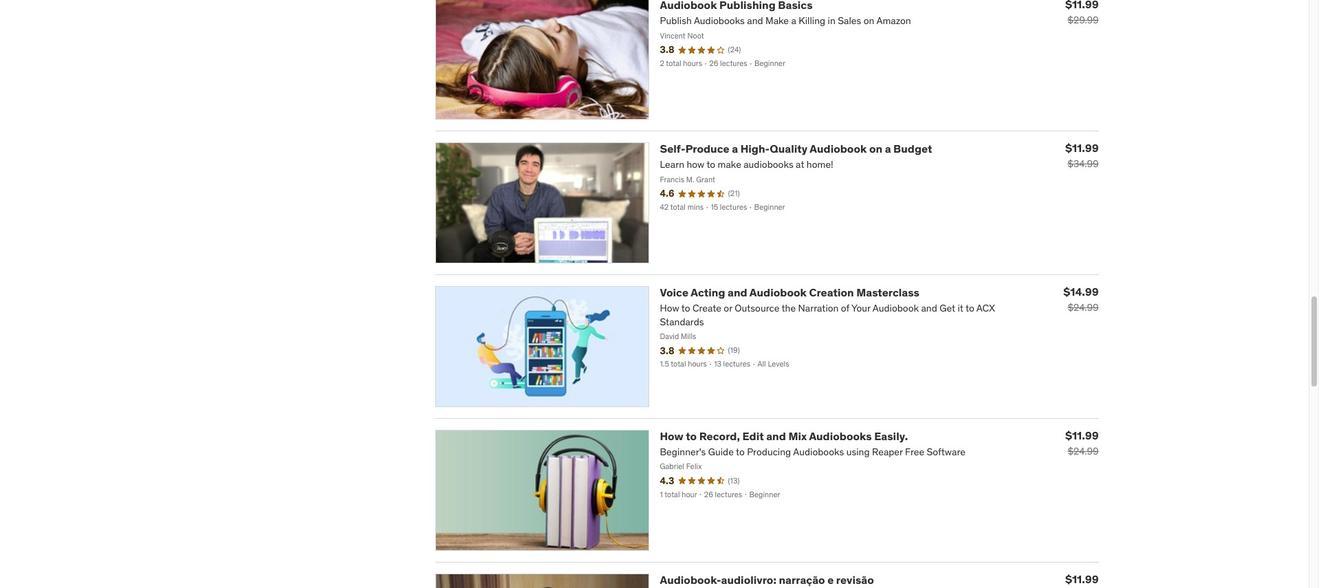 Task type: locate. For each thing, give the bounding box(es) containing it.
record,
[[699, 429, 740, 443]]

a right on
[[885, 142, 891, 156]]

$24.99
[[1068, 301, 1099, 314], [1068, 445, 1099, 457]]

3 $11.99 from the top
[[1065, 572, 1099, 586]]

$11.99 for $11.99
[[1065, 572, 1099, 586]]

$24.99 inside $14.99 $24.99
[[1068, 301, 1099, 314]]

self-produce a high-quality audiobook on a budget
[[660, 142, 932, 156]]

0 horizontal spatial a
[[732, 142, 738, 156]]

self-produce a high-quality audiobook on a budget link
[[660, 142, 932, 156]]

$11.99 for $11.99 $34.99
[[1065, 141, 1099, 155]]

2 $11.99 from the top
[[1065, 428, 1099, 442]]

creation
[[809, 285, 854, 299]]

$11.99
[[1065, 141, 1099, 155], [1065, 428, 1099, 442], [1065, 572, 1099, 586]]

a left high-
[[732, 142, 738, 156]]

a
[[732, 142, 738, 156], [885, 142, 891, 156]]

1 vertical spatial $24.99
[[1068, 445, 1099, 457]]

0 horizontal spatial and
[[728, 285, 747, 299]]

quality
[[770, 142, 808, 156]]

how to record, edit and mix audiobooks easily. link
[[660, 429, 908, 443]]

2 vertical spatial $11.99
[[1065, 572, 1099, 586]]

$24.99 inside $11.99 $24.99
[[1068, 445, 1099, 457]]

e
[[828, 573, 834, 586]]

audiolivro:
[[721, 573, 777, 586]]

audiobook-
[[660, 573, 721, 586]]

audiobook left on
[[810, 142, 867, 156]]

1 horizontal spatial and
[[766, 429, 786, 443]]

audiobook
[[810, 142, 867, 156], [750, 285, 807, 299]]

1 horizontal spatial audiobook
[[810, 142, 867, 156]]

0 vertical spatial $24.99
[[1068, 301, 1099, 314]]

audiobook left the creation
[[750, 285, 807, 299]]

2 $24.99 from the top
[[1068, 445, 1099, 457]]

1 $11.99 from the top
[[1065, 141, 1099, 155]]

$14.99
[[1064, 285, 1099, 298]]

$29.99
[[1068, 14, 1099, 26]]

0 horizontal spatial audiobook
[[750, 285, 807, 299]]

1 horizontal spatial a
[[885, 142, 891, 156]]

and left mix
[[766, 429, 786, 443]]

0 vertical spatial audiobook
[[810, 142, 867, 156]]

how
[[660, 429, 684, 443]]

and right acting
[[728, 285, 747, 299]]

easily.
[[874, 429, 908, 443]]

1 vertical spatial $11.99
[[1065, 428, 1099, 442]]

0 vertical spatial $11.99
[[1065, 141, 1099, 155]]

and
[[728, 285, 747, 299], [766, 429, 786, 443]]

1 $24.99 from the top
[[1068, 301, 1099, 314]]

1 vertical spatial audiobook
[[750, 285, 807, 299]]



Task type: describe. For each thing, give the bounding box(es) containing it.
$14.99 $24.99
[[1064, 285, 1099, 314]]

voice
[[660, 285, 689, 299]]

audiobook-audiolivro: narração e revisão
[[660, 573, 874, 586]]

masterclass
[[857, 285, 920, 299]]

acting
[[691, 285, 725, 299]]

mix
[[789, 429, 807, 443]]

0 vertical spatial and
[[728, 285, 747, 299]]

high-
[[741, 142, 770, 156]]

voice acting and audiobook creation masterclass
[[660, 285, 920, 299]]

budget
[[894, 142, 932, 156]]

audiobook-audiolivro: narração e revisão link
[[660, 573, 874, 586]]

voice acting and audiobook creation masterclass link
[[660, 285, 920, 299]]

$11.99 $34.99
[[1065, 141, 1099, 170]]

1 a from the left
[[732, 142, 738, 156]]

$34.99
[[1068, 158, 1099, 170]]

audiobooks
[[809, 429, 872, 443]]

how to record, edit and mix audiobooks easily.
[[660, 429, 908, 443]]

$11.99 $24.99
[[1065, 428, 1099, 457]]

self-
[[660, 142, 686, 156]]

on
[[869, 142, 883, 156]]

2 a from the left
[[885, 142, 891, 156]]

1 vertical spatial and
[[766, 429, 786, 443]]

$24.99 for $14.99
[[1068, 301, 1099, 314]]

$24.99 for $11.99
[[1068, 445, 1099, 457]]

to
[[686, 429, 697, 443]]

$11.99 for $11.99 $24.99
[[1065, 428, 1099, 442]]

produce
[[686, 142, 730, 156]]

edit
[[743, 429, 764, 443]]

revisão
[[836, 573, 874, 586]]

narração
[[779, 573, 825, 586]]



Task type: vqa. For each thing, say whether or not it's contained in the screenshot.


